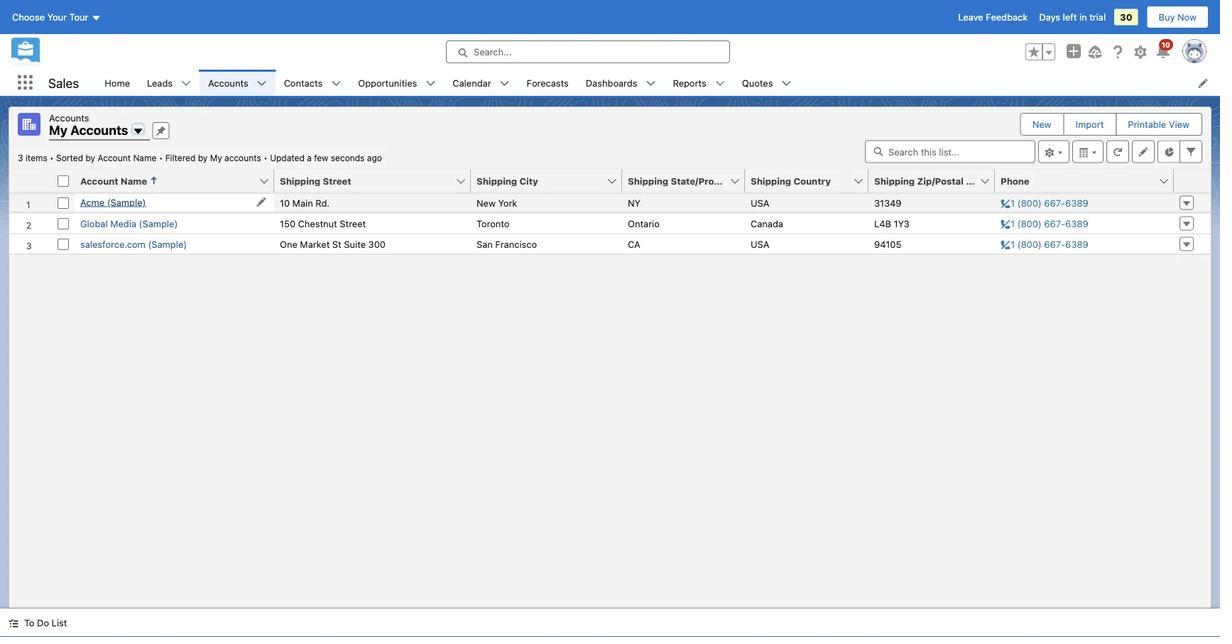 Task type: locate. For each thing, give the bounding box(es) containing it.
0 vertical spatial usa
[[751, 198, 770, 208]]

search... button
[[446, 41, 731, 63]]

cell
[[52, 169, 75, 193]]

ny
[[628, 198, 641, 208]]

quotes
[[742, 77, 774, 88]]

2 • from the left
[[159, 153, 163, 163]]

usa
[[751, 198, 770, 208], [751, 239, 770, 249]]

new
[[1033, 119, 1052, 130], [477, 198, 496, 208]]

action image
[[1175, 169, 1212, 192]]

acme
[[80, 197, 105, 207]]

0 vertical spatial my
[[49, 123, 68, 138]]

• left the 'filtered'
[[159, 153, 163, 163]]

opportunities
[[358, 77, 417, 88]]

5 shipping from the left
[[875, 176, 916, 186]]

phone element
[[996, 169, 1183, 193]]

1 horizontal spatial •
[[159, 153, 163, 163]]

94105
[[875, 239, 902, 249]]

leads list item
[[139, 70, 200, 96]]

shipping for shipping country
[[751, 176, 792, 186]]

shipping up the 31349
[[875, 176, 916, 186]]

0 vertical spatial new
[[1033, 119, 1052, 130]]

usa down canada
[[751, 239, 770, 249]]

text default image inside calendar list item
[[500, 79, 510, 89]]

shipping up main
[[280, 176, 321, 186]]

1 horizontal spatial new
[[1033, 119, 1052, 130]]

shipping up "new york"
[[477, 176, 518, 186]]

ontario
[[628, 218, 660, 229]]

printable view
[[1129, 119, 1190, 130]]

one market st suite 300
[[280, 239, 386, 249]]

global media (sample)
[[80, 218, 178, 229]]

shipping state/province element
[[623, 169, 754, 193]]

10 inside my accounts grid
[[280, 198, 290, 208]]

zip/postal
[[918, 176, 964, 186]]

to do list button
[[0, 609, 76, 637]]

search...
[[474, 47, 512, 57]]

0 horizontal spatial by
[[86, 153, 95, 163]]

0 horizontal spatial my
[[49, 123, 68, 138]]

list
[[96, 70, 1221, 96]]

text default image left to
[[9, 619, 18, 629]]

seconds
[[331, 153, 365, 163]]

salesforce.com (sample)
[[80, 239, 187, 249]]

text default image for calendar
[[500, 79, 510, 89]]

2 vertical spatial click to dial disabled image
[[1001, 239, 1089, 249]]

accounts link
[[200, 70, 257, 96]]

phone button
[[996, 169, 1159, 192]]

1 shipping from the left
[[280, 176, 321, 186]]

(sample)
[[107, 197, 146, 207], [139, 218, 178, 229], [148, 239, 187, 249]]

shipping state/province button
[[623, 169, 739, 192]]

1 vertical spatial street
[[340, 218, 366, 229]]

10 down buy
[[1163, 41, 1171, 49]]

click to dial disabled image for l4b 1y3
[[1001, 218, 1089, 229]]

•
[[50, 153, 54, 163], [159, 153, 163, 163], [264, 153, 268, 163]]

shipping city element
[[471, 169, 631, 193]]

10 button
[[1156, 39, 1174, 60]]

new left york
[[477, 198, 496, 208]]

francisco
[[496, 239, 537, 249]]

0 horizontal spatial •
[[50, 153, 54, 163]]

dashboards list item
[[578, 70, 665, 96]]

text default image left reports
[[646, 79, 656, 89]]

buy
[[1159, 12, 1176, 22]]

account
[[98, 153, 131, 163], [80, 176, 118, 186]]

10 inside popup button
[[1163, 41, 1171, 49]]

do
[[37, 618, 49, 629]]

account up account name
[[98, 153, 131, 163]]

1 horizontal spatial 10
[[1163, 41, 1171, 49]]

shipping street element
[[274, 169, 480, 193]]

text default image inside reports list item
[[715, 79, 725, 89]]

1 vertical spatial account
[[80, 176, 118, 186]]

1 horizontal spatial by
[[198, 153, 208, 163]]

click to dial disabled image for 94105
[[1001, 239, 1089, 249]]

text default image for opportunities
[[426, 79, 436, 89]]

(sample) down global media (sample)
[[148, 239, 187, 249]]

0 vertical spatial click to dial disabled image
[[1001, 198, 1089, 208]]

dashboards
[[586, 77, 638, 88]]

shipping up ny
[[628, 176, 669, 186]]

shipping left country
[[751, 176, 792, 186]]

to
[[24, 618, 34, 629]]

printable view button
[[1117, 114, 1202, 135]]

street
[[323, 176, 352, 186], [340, 218, 366, 229]]

shipping for shipping city
[[477, 176, 518, 186]]

text default image right "contacts"
[[331, 79, 341, 89]]

state/province
[[671, 176, 739, 186]]

text default image inside contacts list item
[[331, 79, 341, 89]]

by right sorted
[[86, 153, 95, 163]]

buy now
[[1159, 12, 1197, 22]]

main
[[293, 198, 313, 208]]

new york
[[477, 198, 518, 208]]

calendar
[[453, 77, 491, 88]]

text default image inside to do list button
[[9, 619, 18, 629]]

text default image left the 'calendar'
[[426, 79, 436, 89]]

street down seconds
[[323, 176, 352, 186]]

accounts up sorted
[[71, 123, 128, 138]]

1 vertical spatial name
[[121, 176, 147, 186]]

shipping country
[[751, 176, 831, 186]]

text default image for dashboards
[[646, 79, 656, 89]]

left
[[1064, 12, 1078, 22]]

rd.
[[316, 198, 330, 208]]

usa for 94105
[[751, 239, 770, 249]]

text default image right leads on the left top of page
[[181, 79, 191, 89]]

salesforce.com (sample) link
[[80, 239, 187, 249]]

2 by from the left
[[198, 153, 208, 163]]

2 shipping from the left
[[477, 176, 518, 186]]

by
[[86, 153, 95, 163], [198, 153, 208, 163]]

usa for 31349
[[751, 198, 770, 208]]

shipping city
[[477, 176, 538, 186]]

click to dial disabled image
[[1001, 198, 1089, 208], [1001, 218, 1089, 229], [1001, 239, 1089, 249]]

1 vertical spatial 10
[[280, 198, 290, 208]]

york
[[499, 198, 518, 208]]

dashboards link
[[578, 70, 646, 96]]

opportunities link
[[350, 70, 426, 96]]

sales
[[48, 75, 79, 90]]

accounts image
[[18, 113, 41, 136]]

300
[[369, 239, 386, 249]]

import
[[1076, 119, 1105, 130]]

street up suite
[[340, 218, 366, 229]]

days left in trial
[[1040, 12, 1107, 22]]

0 horizontal spatial 10
[[280, 198, 290, 208]]

name up account name button
[[133, 153, 157, 163]]

text default image right reports
[[715, 79, 725, 89]]

text default image inside leads list item
[[181, 79, 191, 89]]

new left import
[[1033, 119, 1052, 130]]

choose your tour button
[[11, 6, 102, 28]]

home
[[105, 77, 130, 88]]

text default image inside accounts list item
[[257, 79, 267, 89]]

text default image inside opportunities list item
[[426, 79, 436, 89]]

text default image right the 'calendar'
[[500, 79, 510, 89]]

31349
[[875, 198, 902, 208]]

3 click to dial disabled image from the top
[[1001, 239, 1089, 249]]

text default image left contacts link
[[257, 79, 267, 89]]

account up acme
[[80, 176, 118, 186]]

ago
[[367, 153, 382, 163]]

None search field
[[866, 140, 1036, 163]]

name down my accounts status on the top
[[121, 176, 147, 186]]

2 horizontal spatial •
[[264, 153, 268, 163]]

(sample) up salesforce.com (sample) link
[[139, 218, 178, 229]]

1 vertical spatial new
[[477, 198, 496, 208]]

10 for 10
[[1163, 41, 1171, 49]]

text default image for contacts
[[331, 79, 341, 89]]

10 for 10 main rd.
[[280, 198, 290, 208]]

contacts list item
[[276, 70, 350, 96]]

shipping country button
[[745, 169, 854, 192]]

(sample) up global media (sample) link
[[107, 197, 146, 207]]

0 vertical spatial street
[[323, 176, 352, 186]]

global
[[80, 218, 108, 229]]

3
[[18, 153, 23, 163]]

leave
[[959, 12, 984, 22]]

10 left main
[[280, 198, 290, 208]]

shipping
[[280, 176, 321, 186], [477, 176, 518, 186], [628, 176, 669, 186], [751, 176, 792, 186], [875, 176, 916, 186]]

forecasts link
[[518, 70, 578, 96]]

text default image
[[181, 79, 191, 89], [257, 79, 267, 89], [331, 79, 341, 89], [426, 79, 436, 89], [500, 79, 510, 89], [646, 79, 656, 89], [715, 79, 725, 89], [9, 619, 18, 629]]

1 horizontal spatial my
[[210, 153, 222, 163]]

shipping city button
[[471, 169, 607, 192]]

2 click to dial disabled image from the top
[[1001, 218, 1089, 229]]

0 vertical spatial 10
[[1163, 41, 1171, 49]]

text default image inside "dashboards" list item
[[646, 79, 656, 89]]

0 horizontal spatial new
[[477, 198, 496, 208]]

text default image for reports
[[715, 79, 725, 89]]

shipping inside button
[[751, 176, 792, 186]]

reports list item
[[665, 70, 734, 96]]

4 shipping from the left
[[751, 176, 792, 186]]

• left updated at the left top
[[264, 153, 268, 163]]

new inside button
[[1033, 119, 1052, 130]]

trial
[[1090, 12, 1107, 22]]

st
[[333, 239, 342, 249]]

my
[[49, 123, 68, 138], [210, 153, 222, 163]]

1 click to dial disabled image from the top
[[1001, 198, 1089, 208]]

shipping for shipping zip/postal code
[[875, 176, 916, 186]]

my left accounts
[[210, 153, 222, 163]]

by right the 'filtered'
[[198, 153, 208, 163]]

opportunities list item
[[350, 70, 444, 96]]

2 usa from the top
[[751, 239, 770, 249]]

0 vertical spatial name
[[133, 153, 157, 163]]

group
[[1026, 43, 1056, 60]]

shipping street button
[[274, 169, 456, 192]]

my right accounts image
[[49, 123, 68, 138]]

1 usa from the top
[[751, 198, 770, 208]]

30
[[1121, 12, 1133, 22]]

account name element
[[75, 169, 283, 193]]

• right items
[[50, 153, 54, 163]]

one
[[280, 239, 298, 249]]

1 vertical spatial click to dial disabled image
[[1001, 218, 1089, 229]]

accounts list item
[[200, 70, 276, 96]]

leads
[[147, 77, 173, 88]]

accounts right leads list item
[[208, 77, 249, 88]]

none search field inside my accounts|accounts|list view element
[[866, 140, 1036, 163]]

new inside my accounts grid
[[477, 198, 496, 208]]

choose
[[12, 12, 45, 22]]

to do list
[[24, 618, 67, 629]]

usa up canada
[[751, 198, 770, 208]]

san francisco
[[477, 239, 537, 249]]

1 vertical spatial usa
[[751, 239, 770, 249]]

quotes list item
[[734, 70, 801, 96]]

2 vertical spatial (sample)
[[148, 239, 187, 249]]

accounts inside list item
[[208, 77, 249, 88]]

0 vertical spatial (sample)
[[107, 197, 146, 207]]

3 shipping from the left
[[628, 176, 669, 186]]

new for new york
[[477, 198, 496, 208]]

text default image for leads
[[181, 79, 191, 89]]



Task type: vqa. For each thing, say whether or not it's contained in the screenshot.
Organization-
no



Task type: describe. For each thing, give the bounding box(es) containing it.
in
[[1080, 12, 1088, 22]]

shipping zip/postal code button
[[869, 169, 991, 192]]

my accounts
[[49, 123, 128, 138]]

cell inside my accounts grid
[[52, 169, 75, 193]]

filtered
[[165, 153, 196, 163]]

account name
[[80, 176, 147, 186]]

toronto
[[477, 218, 510, 229]]

1 • from the left
[[50, 153, 54, 163]]

sorted
[[56, 153, 83, 163]]

shipping country element
[[745, 169, 878, 193]]

1y3
[[894, 218, 910, 229]]

acme (sample)
[[80, 197, 146, 207]]

canada
[[751, 218, 784, 229]]

choose your tour
[[12, 12, 88, 22]]

a
[[307, 153, 312, 163]]

accounts down sales
[[49, 112, 89, 123]]

accounts
[[225, 153, 261, 163]]

global media (sample) link
[[80, 218, 178, 229]]

3 • from the left
[[264, 153, 268, 163]]

chestnut
[[298, 218, 337, 229]]

leave feedback
[[959, 12, 1029, 22]]

action element
[[1175, 169, 1212, 193]]

text default image
[[782, 79, 792, 89]]

shipping state/province
[[628, 176, 739, 186]]

my accounts|accounts|list view element
[[9, 107, 1212, 609]]

Search My Accounts list view. search field
[[866, 140, 1036, 163]]

reports link
[[665, 70, 715, 96]]

forecasts
[[527, 77, 569, 88]]

text default image for accounts
[[257, 79, 267, 89]]

san
[[477, 239, 493, 249]]

your
[[47, 12, 67, 22]]

item number element
[[9, 169, 52, 193]]

market
[[300, 239, 330, 249]]

city
[[520, 176, 538, 186]]

leave feedback link
[[959, 12, 1029, 22]]

account name button
[[75, 169, 259, 192]]

item number image
[[9, 169, 52, 192]]

account inside button
[[80, 176, 118, 186]]

10 main rd.
[[280, 198, 330, 208]]

1 vertical spatial (sample)
[[139, 218, 178, 229]]

days
[[1040, 12, 1061, 22]]

import button
[[1065, 114, 1116, 135]]

shipping for shipping street
[[280, 176, 321, 186]]

printable
[[1129, 119, 1167, 130]]

1 by from the left
[[86, 153, 95, 163]]

shipping for shipping state/province
[[628, 176, 669, 186]]

view
[[1170, 119, 1190, 130]]

name inside button
[[121, 176, 147, 186]]

media
[[110, 218, 136, 229]]

list
[[52, 618, 67, 629]]

my accounts status
[[18, 153, 270, 163]]

items
[[26, 153, 47, 163]]

shipping zip/postal code
[[875, 176, 991, 186]]

shipping street
[[280, 176, 352, 186]]

suite
[[344, 239, 366, 249]]

l4b
[[875, 218, 892, 229]]

shipping zip/postal code element
[[869, 169, 1004, 193]]

salesforce.com
[[80, 239, 146, 249]]

quotes link
[[734, 70, 782, 96]]

0 vertical spatial account
[[98, 153, 131, 163]]

list containing home
[[96, 70, 1221, 96]]

few
[[314, 153, 329, 163]]

calendar list item
[[444, 70, 518, 96]]

phone
[[1001, 176, 1030, 186]]

my accounts grid
[[9, 169, 1212, 255]]

buy now button
[[1147, 6, 1210, 28]]

reports
[[673, 77, 707, 88]]

tour
[[69, 12, 88, 22]]

home link
[[96, 70, 139, 96]]

contacts
[[284, 77, 323, 88]]

acme (sample) link
[[80, 197, 146, 209]]

feedback
[[986, 12, 1029, 22]]

code
[[967, 176, 991, 186]]

country
[[794, 176, 831, 186]]

1 vertical spatial my
[[210, 153, 222, 163]]

(sample) for salesforce.com
[[148, 239, 187, 249]]

(sample) for acme
[[107, 197, 146, 207]]

calendar link
[[444, 70, 500, 96]]

click to dial disabled image for 31349
[[1001, 198, 1089, 208]]

150 chestnut street
[[280, 218, 366, 229]]

contacts link
[[276, 70, 331, 96]]

leads link
[[139, 70, 181, 96]]

new for new
[[1033, 119, 1052, 130]]

street inside button
[[323, 176, 352, 186]]

150
[[280, 218, 296, 229]]

updated
[[270, 153, 305, 163]]



